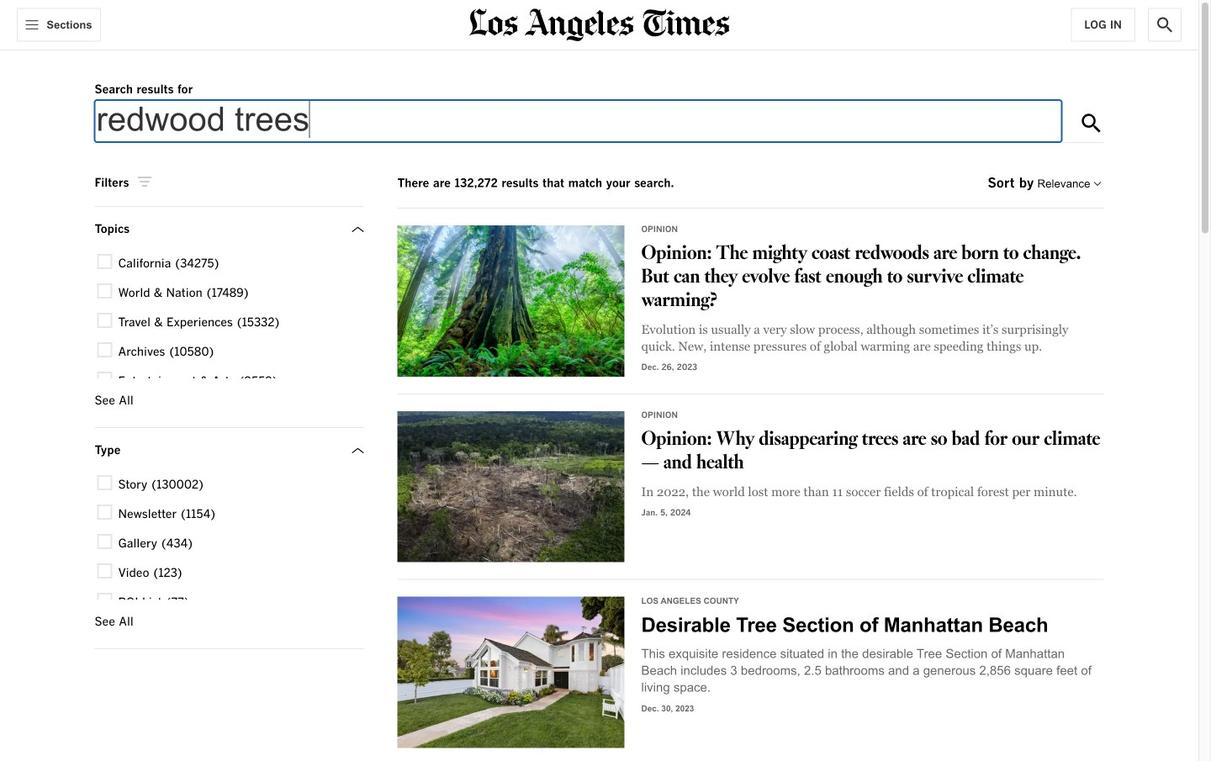 Task type: describe. For each thing, give the bounding box(es) containing it.
trees lie in an area of recent deforestation identified by agents of the chico mendes institute in the chico mendes extractive reserve, acre state, brazil, thursday, dec. 8, 2022. brazil's incoming president, luiz inácio lula da silva, has promised to eliminate all deforestation by 2030, which would be a complete change of course for brazil compared to the last four years. (ap photo/eraldo peres) image
[[398, 411, 625, 563]]

usa,california, del norte county, redwood national park, forest in morning fog. (photo by: dukas/universal images group via getty images) image
[[398, 225, 625, 377]]

hp_12 30 image
[[398, 597, 625, 749]]

home page image
[[469, 8, 730, 41]]

search text field
[[95, 100, 1062, 142]]



Task type: locate. For each thing, give the bounding box(es) containing it.
None checkbox
[[97, 254, 112, 269], [97, 475, 112, 490], [97, 534, 112, 549], [97, 593, 112, 608], [97, 254, 112, 269], [97, 475, 112, 490], [97, 534, 112, 549], [97, 593, 112, 608]]

None checkbox
[[97, 284, 112, 299], [97, 313, 112, 328], [97, 342, 112, 358], [97, 372, 112, 387], [97, 505, 112, 520], [97, 564, 112, 579], [97, 284, 112, 299], [97, 313, 112, 328], [97, 342, 112, 358], [97, 372, 112, 387], [97, 505, 112, 520], [97, 564, 112, 579]]



Task type: vqa. For each thing, say whether or not it's contained in the screenshot.
PALM SPRINGS , CA - JANUARY 19: Ralph Megna (cq), of Landers, owner of a 2023 Ford F-150 Lightning electric pickup, is upset about the sad state of public charging, at a Electrify America charging station on Friday, Jan. 19, 2024 in Palm Springs , CA. The State of California has spent more than a billion dollars on a public charging system that is unreliable, and so instead of encouraging EV ownership, works against it. (Gary Coronado / Los Angeles Times) image in the bottom of the page
no



